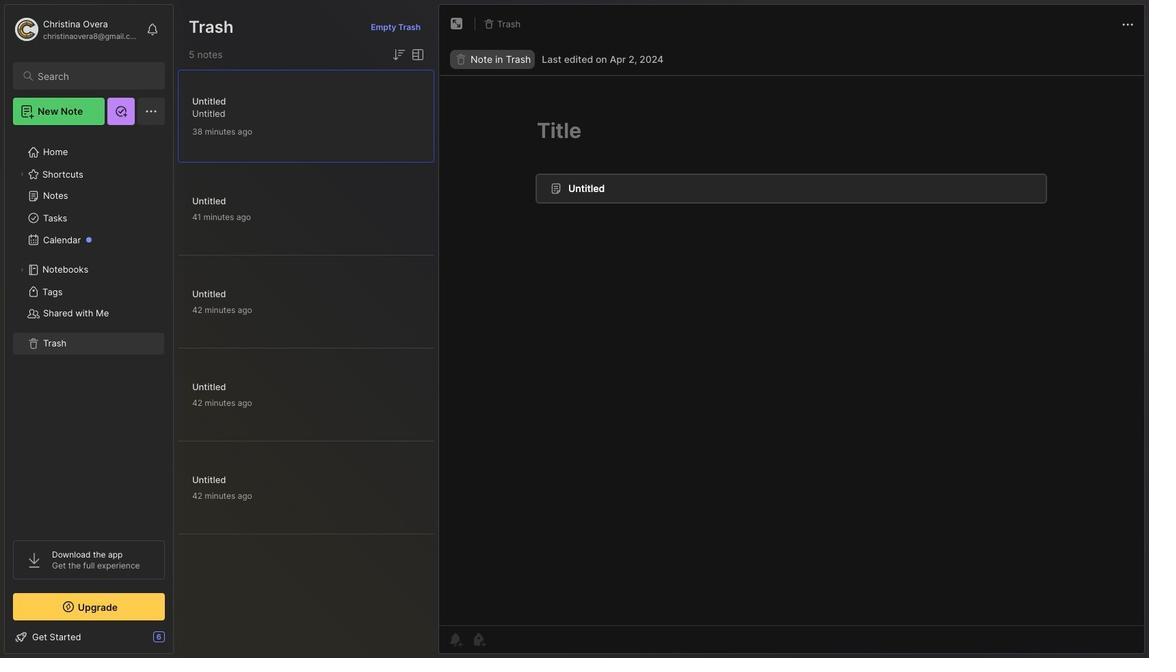 Task type: vqa. For each thing, say whether or not it's contained in the screenshot.
CHECKBOX
no



Task type: locate. For each thing, give the bounding box(es) containing it.
tree inside "main" element
[[5, 133, 173, 529]]

click to collapse image
[[173, 634, 183, 650]]

Search text field
[[38, 70, 153, 83]]

Help and Learning task checklist field
[[5, 627, 173, 649]]

None search field
[[38, 68, 153, 84]]

View options field
[[407, 47, 426, 63]]

expand note image
[[449, 16, 465, 32]]

none search field inside "main" element
[[38, 68, 153, 84]]

more actions image
[[1120, 16, 1136, 33]]

tree
[[5, 133, 173, 529]]

Sort options field
[[391, 47, 407, 63]]

Account field
[[13, 16, 140, 43]]

main element
[[0, 0, 178, 659]]



Task type: describe. For each thing, give the bounding box(es) containing it.
expand notebooks image
[[18, 266, 26, 274]]

Note Editor text field
[[439, 75, 1145, 626]]

add tag image
[[471, 632, 487, 649]]

note window element
[[439, 4, 1145, 658]]

More actions field
[[1120, 15, 1136, 33]]

add a reminder image
[[447, 632, 464, 649]]



